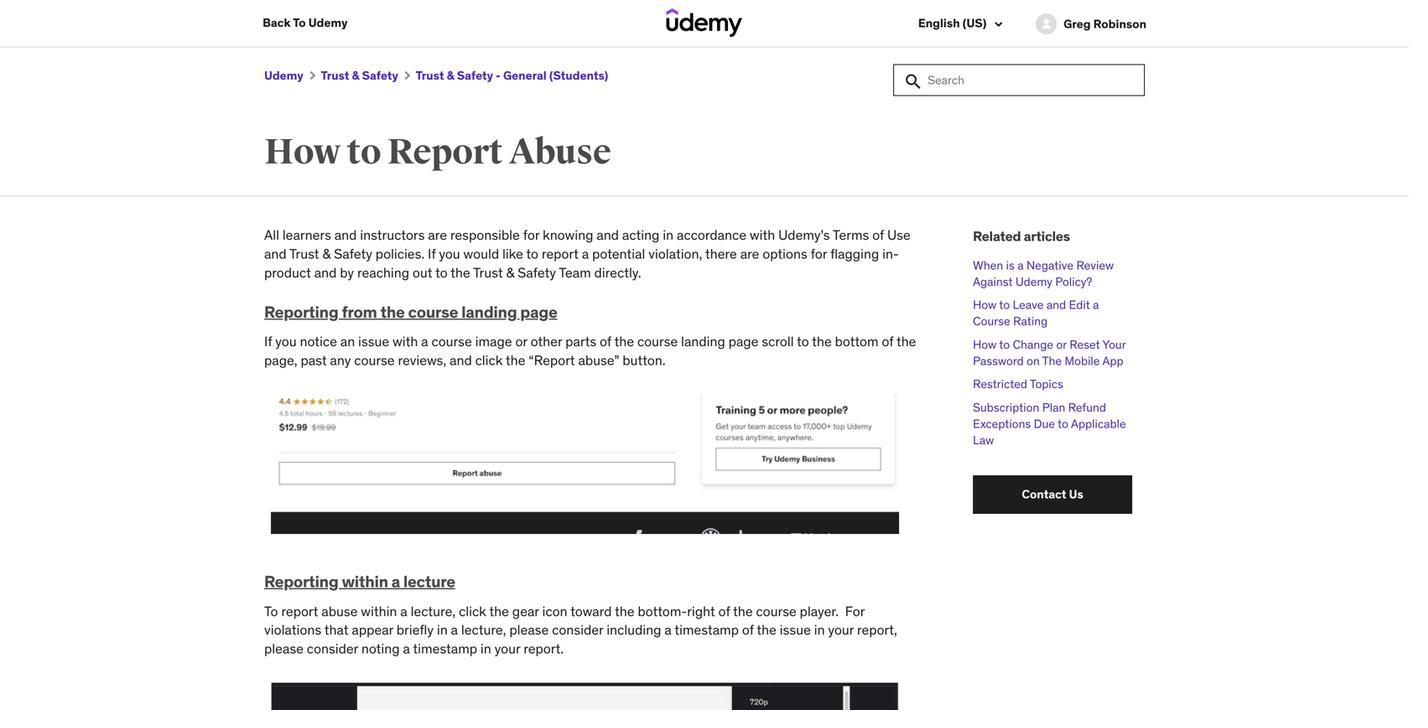 Task type: locate. For each thing, give the bounding box(es) containing it.
1 vertical spatial udemy
[[264, 68, 303, 83]]

and up the by
[[334, 227, 357, 244]]

udemy down back
[[264, 68, 303, 83]]

password
[[973, 353, 1024, 368]]

and
[[334, 227, 357, 244], [597, 227, 619, 244], [264, 245, 287, 263], [314, 264, 337, 281], [1046, 297, 1066, 312], [450, 352, 472, 369]]

0 vertical spatial within
[[342, 572, 388, 592]]

in
[[663, 227, 674, 244], [437, 622, 448, 639], [814, 622, 825, 639], [481, 640, 491, 658]]

1 horizontal spatial with
[[750, 227, 775, 244]]

0 horizontal spatial or
[[515, 333, 527, 350]]

reporting up abuse
[[264, 572, 338, 592]]

2 reporting from the top
[[264, 572, 338, 592]]

or left 'other'
[[515, 333, 527, 350]]

page up 'other'
[[520, 302, 557, 322]]

None search field
[[893, 64, 1145, 96]]

1 reporting from the top
[[264, 302, 338, 322]]

how up password
[[973, 337, 997, 352]]

issue inside if you notice an issue with a course image or other parts of the course landing page scroll to the bottom of the page, past any course reviews, and click the "report abuse" button.
[[358, 333, 389, 350]]

report
[[387, 131, 503, 174]]

reporting up notice on the top of page
[[264, 302, 338, 322]]

(us)
[[963, 16, 987, 31]]

or
[[515, 333, 527, 350], [1056, 337, 1067, 352]]

issue left the report,
[[780, 622, 811, 639]]

0 vertical spatial issue
[[358, 333, 389, 350]]

issue right an on the left
[[358, 333, 389, 350]]

1 vertical spatial if
[[264, 333, 272, 350]]

0 vertical spatial your
[[828, 622, 854, 639]]

a right briefly
[[451, 622, 458, 639]]

0 horizontal spatial are
[[428, 227, 447, 244]]

1 vertical spatial page
[[728, 333, 758, 350]]

like
[[502, 245, 523, 263]]

to down trust & safety link
[[347, 131, 381, 174]]

course right right at bottom
[[756, 603, 797, 620]]

reporting for reporting within a lecture
[[264, 572, 338, 592]]

options
[[763, 245, 807, 263]]

1 horizontal spatial issue
[[780, 622, 811, 639]]

report up violations
[[281, 603, 318, 620]]

1 horizontal spatial please
[[509, 622, 549, 639]]

are right there
[[740, 245, 759, 263]]

0 horizontal spatial issue
[[358, 333, 389, 350]]

your
[[828, 622, 854, 639], [495, 640, 520, 658]]

0 horizontal spatial to
[[264, 603, 278, 620]]

trust & safety - general (students) link
[[416, 68, 608, 83]]

for
[[845, 603, 865, 620]]

0 vertical spatial consider
[[552, 622, 603, 639]]

with
[[750, 227, 775, 244], [393, 333, 418, 350]]

click
[[475, 352, 503, 369], [459, 603, 486, 620]]

with up reviews,
[[393, 333, 418, 350]]

click down the image
[[475, 352, 503, 369]]

report inside to report abuse within a lecture, click the gear icon toward the bottom-right of the course player.  for violations that appear briefly in a lecture, please consider including a timestamp of the issue in your report, please consider noting a timestamp in your report.
[[281, 603, 318, 620]]

timestamp down briefly
[[413, 640, 477, 658]]

a up reviews,
[[421, 333, 428, 350]]

1 vertical spatial lecture,
[[461, 622, 506, 639]]

1 horizontal spatial or
[[1056, 337, 1067, 352]]

1 horizontal spatial page
[[728, 333, 758, 350]]

a up team
[[582, 245, 589, 263]]

gear
[[512, 603, 539, 620]]

how to leave and edit a course rating link
[[973, 297, 1099, 329]]

1 horizontal spatial udemy
[[308, 15, 348, 30]]

how down udemy link
[[264, 131, 340, 174]]

and inside if you notice an issue with a course image or other parts of the course landing page scroll to the bottom of the page, past any course reviews, and click the "report abuse" button.
[[450, 352, 472, 369]]

a
[[582, 245, 589, 263], [1017, 258, 1024, 273], [1093, 297, 1099, 312], [421, 333, 428, 350], [391, 572, 400, 592], [400, 603, 407, 620], [451, 622, 458, 639], [664, 622, 672, 639], [403, 640, 410, 658]]

a inside if you notice an issue with a course image or other parts of the course landing page scroll to the bottom of the page, past any course reviews, and click the "report abuse" button.
[[421, 333, 428, 350]]

english (us) link
[[918, 15, 1002, 33]]

page left scroll
[[728, 333, 758, 350]]

robinson
[[1093, 16, 1146, 31]]

timestamp down right at bottom
[[675, 622, 739, 639]]

restricted
[[973, 377, 1027, 392]]

safety
[[362, 68, 398, 83], [457, 68, 493, 83], [334, 245, 372, 263], [518, 264, 556, 281]]

1 vertical spatial landing
[[681, 333, 725, 350]]

1 horizontal spatial report
[[542, 245, 579, 263]]

1 horizontal spatial you
[[439, 245, 460, 263]]

in inside the all learners and instructors are responsible for knowing and acting in accordance with udemy's terms of use and trust & safety policies. if you would like to report a potential violation, there are options for flagging in- product and by reaching out to the trust & safety team directly.
[[663, 227, 674, 244]]

1 vertical spatial within
[[361, 603, 397, 620]]

1 horizontal spatial for
[[811, 245, 827, 263]]

acting
[[622, 227, 660, 244]]

and down all
[[264, 245, 287, 263]]

instructors
[[360, 227, 425, 244]]

edit
[[1069, 297, 1090, 312]]

and right reviews,
[[450, 352, 472, 369]]

0 horizontal spatial for
[[523, 227, 539, 244]]

1 horizontal spatial lecture,
[[461, 622, 506, 639]]

1 vertical spatial for
[[811, 245, 827, 263]]

back to udemy
[[263, 15, 348, 30]]

your left the report.
[[495, 640, 520, 658]]

against
[[973, 274, 1013, 289]]

how
[[264, 131, 340, 174], [973, 297, 997, 312], [973, 337, 997, 352]]

how up course
[[973, 297, 997, 312]]

due
[[1034, 416, 1055, 432]]

1 vertical spatial timestamp
[[413, 640, 477, 658]]

-
[[496, 68, 501, 83]]

you
[[439, 245, 460, 263], [275, 333, 297, 350]]

0 vertical spatial if
[[428, 245, 436, 263]]

abuse
[[321, 603, 358, 620]]

2 vertical spatial udemy
[[1015, 274, 1052, 289]]

within up abuse
[[342, 572, 388, 592]]

right
[[687, 603, 715, 620]]

report_abuse_8.45.00_am.png image
[[271, 394, 899, 534]]

lecture,
[[411, 603, 456, 620], [461, 622, 506, 639]]

image
[[475, 333, 512, 350]]

1 vertical spatial consider
[[307, 640, 358, 658]]

0 vertical spatial please
[[509, 622, 549, 639]]

for up like at the top of page
[[523, 227, 539, 244]]

would
[[463, 245, 499, 263]]

0 vertical spatial reporting
[[264, 302, 338, 322]]

course inside to report abuse within a lecture, click the gear icon toward the bottom-right of the course player.  for violations that appear briefly in a lecture, please consider including a timestamp of the issue in your report, please consider noting a timestamp in your report.
[[756, 603, 797, 620]]

udemy
[[308, 15, 348, 30], [264, 68, 303, 83], [1015, 274, 1052, 289]]

please down violations
[[264, 640, 304, 658]]

and left the by
[[314, 264, 337, 281]]

for down udemy's
[[811, 245, 827, 263]]

0 vertical spatial with
[[750, 227, 775, 244]]

2 horizontal spatial udemy
[[1015, 274, 1052, 289]]

0 vertical spatial udemy
[[308, 15, 348, 30]]

0 horizontal spatial page
[[520, 302, 557, 322]]

consider down that at the bottom left of page
[[307, 640, 358, 658]]

report down knowing
[[542, 245, 579, 263]]

report inside the all learners and instructors are responsible for knowing and acting in accordance with udemy's terms of use and trust & safety policies. if you would like to report a potential violation, there are options for flagging in- product and by reaching out to the trust & safety team directly.
[[542, 245, 579, 263]]

1 vertical spatial with
[[393, 333, 418, 350]]

1 vertical spatial click
[[459, 603, 486, 620]]

exceptions
[[973, 416, 1031, 432]]

to right scroll
[[797, 333, 809, 350]]

and inside when is a negative review against udemy policy? how to leave and edit a course rating how to change or reset your password on the mobile app restricted topics subscription plan refund exceptions due to applicable law
[[1046, 297, 1066, 312]]

1 vertical spatial are
[[740, 245, 759, 263]]

1 vertical spatial report
[[281, 603, 318, 620]]

contact
[[1022, 487, 1066, 502]]

udemy inside when is a negative review against udemy policy? how to leave and edit a course rating how to change or reset your password on the mobile app restricted topics subscription plan refund exceptions due to applicable law
[[1015, 274, 1052, 289]]

subscription plan refund exceptions due to applicable law link
[[973, 400, 1126, 448]]

0 vertical spatial timestamp
[[675, 622, 739, 639]]

lecture, up briefly
[[411, 603, 456, 620]]

1 horizontal spatial landing
[[681, 333, 725, 350]]

1 horizontal spatial your
[[828, 622, 854, 639]]

you left would
[[439, 245, 460, 263]]

landing inside if you notice an issue with a course image or other parts of the course landing page scroll to the bottom of the page, past any course reviews, and click the "report abuse" button.
[[681, 333, 725, 350]]

with up options
[[750, 227, 775, 244]]

& down like at the top of page
[[506, 264, 514, 281]]

1 horizontal spatial if
[[428, 245, 436, 263]]

if up page, on the left
[[264, 333, 272, 350]]

greg
[[1064, 16, 1091, 31]]

udemy's
[[778, 227, 830, 244]]

0 vertical spatial you
[[439, 245, 460, 263]]

leave
[[1013, 297, 1044, 312]]

1 vertical spatial issue
[[780, 622, 811, 639]]

of
[[872, 227, 884, 244], [600, 333, 611, 350], [882, 333, 893, 350], [718, 603, 730, 620], [742, 622, 754, 639]]

course up reviews,
[[431, 333, 472, 350]]

your
[[1102, 337, 1126, 352]]

all learners and instructors are responsible for knowing and acting in accordance with udemy's terms of use and trust & safety policies. if you would like to report a potential violation, there are options for flagging in- product and by reaching out to the trust & safety team directly.
[[264, 227, 911, 281]]

1 vertical spatial your
[[495, 640, 520, 658]]

page
[[520, 302, 557, 322], [728, 333, 758, 350]]

course up button. at the left of page
[[637, 333, 678, 350]]

a inside the all learners and instructors are responsible for knowing and acting in accordance with udemy's terms of use and trust & safety policies. if you would like to report a potential violation, there are options for flagging in- product and by reaching out to the trust & safety team directly.
[[582, 245, 589, 263]]

to inside to report abuse within a lecture, click the gear icon toward the bottom-right of the course player.  for violations that appear briefly in a lecture, please consider including a timestamp of the issue in your report, please consider noting a timestamp in your report.
[[264, 603, 278, 620]]

0 vertical spatial landing
[[461, 302, 517, 322]]

in left the report.
[[481, 640, 491, 658]]

0 vertical spatial are
[[428, 227, 447, 244]]

related
[[973, 228, 1021, 245]]

within up appear
[[361, 603, 397, 620]]

0 horizontal spatial if
[[264, 333, 272, 350]]

consider down the toward
[[552, 622, 603, 639]]

1 vertical spatial to
[[264, 603, 278, 620]]

0 horizontal spatial report
[[281, 603, 318, 620]]

& right udemy link
[[352, 68, 359, 83]]

1 vertical spatial you
[[275, 333, 297, 350]]

team
[[559, 264, 591, 281]]

briefly
[[397, 622, 434, 639]]

report_abuse_in_course_player.png image
[[271, 683, 899, 710]]

review
[[1076, 258, 1114, 273]]

abuse
[[509, 131, 611, 174]]

landing
[[461, 302, 517, 322], [681, 333, 725, 350]]

click inside to report abuse within a lecture, click the gear icon toward the bottom-right of the course player.  for violations that appear briefly in a lecture, please consider including a timestamp of the issue in your report, please consider noting a timestamp in your report.
[[459, 603, 486, 620]]

landing up the image
[[461, 302, 517, 322]]

course
[[408, 302, 458, 322], [431, 333, 472, 350], [637, 333, 678, 350], [354, 352, 395, 369], [756, 603, 797, 620]]

reporting for reporting from the course landing page
[[264, 302, 338, 322]]

0 vertical spatial to
[[293, 15, 306, 30]]

0 vertical spatial lecture,
[[411, 603, 456, 620]]

a right "is" in the top right of the page
[[1017, 258, 1024, 273]]

by
[[340, 264, 354, 281]]

your down for
[[828, 622, 854, 639]]

Search search field
[[893, 64, 1145, 96]]

landing left scroll
[[681, 333, 725, 350]]

trust & safety link
[[321, 68, 398, 83]]

if up out
[[428, 245, 436, 263]]

the
[[451, 264, 470, 281], [380, 302, 405, 322], [614, 333, 634, 350], [812, 333, 832, 350], [896, 333, 916, 350], [506, 352, 525, 369], [489, 603, 509, 620], [615, 603, 634, 620], [733, 603, 753, 620], [757, 622, 776, 639]]

1 vertical spatial reporting
[[264, 572, 338, 592]]

within
[[342, 572, 388, 592], [361, 603, 397, 620]]

button.
[[623, 352, 666, 369]]

including
[[607, 622, 661, 639]]

trust right udemy link
[[321, 68, 349, 83]]

0 vertical spatial report
[[542, 245, 579, 263]]

page inside if you notice an issue with a course image or other parts of the course landing page scroll to the bottom of the page, past any course reviews, and click the "report abuse" button.
[[728, 333, 758, 350]]

0 horizontal spatial with
[[393, 333, 418, 350]]

an
[[340, 333, 355, 350]]

in up violation,
[[663, 227, 674, 244]]

0 vertical spatial page
[[520, 302, 557, 322]]

responsible
[[450, 227, 520, 244]]

please down gear
[[509, 622, 549, 639]]

0 vertical spatial for
[[523, 227, 539, 244]]

0 horizontal spatial you
[[275, 333, 297, 350]]

1 horizontal spatial timestamp
[[675, 622, 739, 639]]

report
[[542, 245, 579, 263], [281, 603, 318, 620]]

0 vertical spatial click
[[475, 352, 503, 369]]

to
[[347, 131, 381, 174], [526, 245, 538, 263], [435, 264, 448, 281], [999, 297, 1010, 312], [797, 333, 809, 350], [999, 337, 1010, 352], [1058, 416, 1068, 432]]

past
[[301, 352, 327, 369]]

are up out
[[428, 227, 447, 244]]

to up violations
[[264, 603, 278, 620]]

udemy down negative in the top of the page
[[1015, 274, 1052, 289]]

you up page, on the left
[[275, 333, 297, 350]]

to right due
[[1058, 416, 1068, 432]]

0 horizontal spatial consider
[[307, 640, 358, 658]]

0 horizontal spatial please
[[264, 640, 304, 658]]

and left edit on the right of the page
[[1046, 297, 1066, 312]]

udemy right back
[[308, 15, 348, 30]]

lecture, right briefly
[[461, 622, 506, 639]]

to right back
[[293, 15, 306, 30]]

a up briefly
[[400, 603, 407, 620]]

if you notice an issue with a course image or other parts of the course landing page scroll to the bottom of the page, past any course reviews, and click the "report abuse" button.
[[264, 333, 916, 369]]

click left gear
[[459, 603, 486, 620]]

in left the report,
[[814, 622, 825, 639]]

contact us
[[1022, 487, 1083, 502]]

"report
[[529, 352, 575, 369]]

trust down "learners" at left top
[[289, 245, 319, 263]]

reaching
[[357, 264, 409, 281]]

or up the
[[1056, 337, 1067, 352]]

on
[[1027, 353, 1040, 368]]



Task type: describe. For each thing, give the bounding box(es) containing it.
a right edit on the right of the page
[[1093, 297, 1099, 312]]

(students)
[[549, 68, 608, 83]]

app
[[1102, 353, 1124, 368]]

to right like at the top of page
[[526, 245, 538, 263]]

trust & safety - general (students)
[[416, 68, 608, 83]]

refund
[[1068, 400, 1106, 415]]

or inside when is a negative review against udemy policy? how to leave and edit a course rating how to change or reset your password on the mobile app restricted topics subscription plan refund exceptions due to applicable law
[[1056, 337, 1067, 352]]

notice
[[300, 333, 337, 350]]

law
[[973, 433, 994, 448]]

how to change or reset your password on the mobile app link
[[973, 337, 1126, 368]]

appear
[[352, 622, 393, 639]]

with inside the all learners and instructors are responsible for knowing and acting in accordance with udemy's terms of use and trust & safety policies. if you would like to report a potential violation, there are options for flagging in- product and by reaching out to the trust & safety team directly.
[[750, 227, 775, 244]]

icon
[[542, 603, 567, 620]]

back
[[263, 15, 291, 30]]

english
[[918, 16, 960, 31]]

use
[[887, 227, 911, 244]]

general
[[503, 68, 547, 83]]

there
[[705, 245, 737, 263]]

to up password
[[999, 337, 1010, 352]]

english (us)
[[918, 16, 989, 31]]

udemy link
[[264, 68, 303, 83]]

0 horizontal spatial landing
[[461, 302, 517, 322]]

bottom-
[[638, 603, 687, 620]]

1 horizontal spatial are
[[740, 245, 759, 263]]

scroll
[[762, 333, 794, 350]]

that
[[324, 622, 349, 639]]

accordance
[[677, 227, 746, 244]]

subscription
[[973, 400, 1039, 415]]

0 horizontal spatial lecture,
[[411, 603, 456, 620]]

a down the bottom-
[[664, 622, 672, 639]]

& down "learners" at left top
[[322, 245, 331, 263]]

flagging
[[830, 245, 879, 263]]

1 horizontal spatial consider
[[552, 622, 603, 639]]

out
[[413, 264, 432, 281]]

the
[[1042, 353, 1062, 368]]

plan
[[1042, 400, 1065, 415]]

to up course
[[999, 297, 1010, 312]]

all
[[264, 227, 279, 244]]

product
[[264, 264, 311, 281]]

report.
[[524, 640, 564, 658]]

in right briefly
[[437, 622, 448, 639]]

back to udemy link
[[263, 0, 348, 46]]

click inside if you notice an issue with a course image or other parts of the course landing page scroll to the bottom of the page, past any course reviews, and click the "report abuse" button.
[[475, 352, 503, 369]]

1 vertical spatial how
[[973, 297, 997, 312]]

topics
[[1030, 377, 1063, 392]]

lecture
[[403, 572, 455, 592]]

articles
[[1024, 228, 1070, 245]]

you inside the all learners and instructors are responsible for knowing and acting in accordance with udemy's terms of use and trust & safety policies. if you would like to report a potential violation, there are options for flagging in- product and by reaching out to the trust & safety team directly.
[[439, 245, 460, 263]]

0 horizontal spatial udemy
[[264, 68, 303, 83]]

if inside the all learners and instructors are responsible for knowing and acting in accordance with udemy's terms of use and trust & safety policies. if you would like to report a potential violation, there are options for flagging in- product and by reaching out to the trust & safety team directly.
[[428, 245, 436, 263]]

contact us button
[[973, 476, 1132, 514]]

a down briefly
[[403, 640, 410, 658]]

greg robinson image
[[1036, 13, 1057, 34]]

is
[[1006, 258, 1015, 273]]

to right out
[[435, 264, 448, 281]]

1 horizontal spatial to
[[293, 15, 306, 30]]

violations
[[264, 622, 321, 639]]

with inside if you notice an issue with a course image or other parts of the course landing page scroll to the bottom of the page, past any course reviews, and click the "report abuse" button.
[[393, 333, 418, 350]]

related articles
[[973, 228, 1070, 245]]

and up potential
[[597, 227, 619, 244]]

terms
[[833, 227, 869, 244]]

any
[[330, 352, 351, 369]]

trust left -
[[416, 68, 444, 83]]

when
[[973, 258, 1003, 273]]

knowing
[[543, 227, 593, 244]]

0 horizontal spatial timestamp
[[413, 640, 477, 658]]

2 vertical spatial how
[[973, 337, 997, 352]]

reporting within a lecture
[[264, 572, 455, 592]]

0 horizontal spatial your
[[495, 640, 520, 658]]

from
[[342, 302, 377, 322]]

or inside if you notice an issue with a course image or other parts of the course landing page scroll to the bottom of the page, past any course reviews, and click the "report abuse" button.
[[515, 333, 527, 350]]

applicable
[[1071, 416, 1126, 432]]

within inside to report abuse within a lecture, click the gear icon toward the bottom-right of the course player.  for violations that appear briefly in a lecture, please consider including a timestamp of the issue in your report, please consider noting a timestamp in your report.
[[361, 603, 397, 620]]

violation,
[[648, 245, 702, 263]]

course down an on the left
[[354, 352, 395, 369]]

0 vertical spatial how
[[264, 131, 340, 174]]

to inside if you notice an issue with a course image or other parts of the course landing page scroll to the bottom of the page, past any course reviews, and click the "report abuse" button.
[[797, 333, 809, 350]]

reset
[[1070, 337, 1100, 352]]

page,
[[264, 352, 297, 369]]

if inside if you notice an issue with a course image or other parts of the course landing page scroll to the bottom of the page, past any course reviews, and click the "report abuse" button.
[[264, 333, 272, 350]]

us
[[1069, 487, 1083, 502]]

noting
[[361, 640, 400, 658]]

parts
[[565, 333, 596, 350]]

trust down would
[[473, 264, 503, 281]]

1 vertical spatial please
[[264, 640, 304, 658]]

directly.
[[594, 264, 641, 281]]

mobile
[[1065, 353, 1100, 368]]

trust & safety
[[321, 68, 398, 83]]

when is a negative review against udemy policy? how to leave and edit a course rating how to change or reset your password on the mobile app restricted topics subscription plan refund exceptions due to applicable law
[[973, 258, 1126, 448]]

reviews,
[[398, 352, 446, 369]]

you inside if you notice an issue with a course image or other parts of the course landing page scroll to the bottom of the page, past any course reviews, and click the "report abuse" button.
[[275, 333, 297, 350]]

how to report abuse main content
[[0, 47, 1409, 710]]

report,
[[857, 622, 897, 639]]

other
[[531, 333, 562, 350]]

greg robinson
[[1064, 16, 1146, 31]]

toward
[[570, 603, 612, 620]]

a left 'lecture'
[[391, 572, 400, 592]]

the inside the all learners and instructors are responsible for knowing and acting in accordance with udemy's terms of use and trust & safety policies. if you would like to report a potential violation, there are options for flagging in- product and by reaching out to the trust & safety team directly.
[[451, 264, 470, 281]]

course
[[973, 314, 1010, 329]]

none search field inside how to report abuse main content
[[893, 64, 1145, 96]]

bottom
[[835, 333, 879, 350]]

of inside the all learners and instructors are responsible for knowing and acting in accordance with udemy's terms of use and trust & safety policies. if you would like to report a potential violation, there are options for flagging in- product and by reaching out to the trust & safety team directly.
[[872, 227, 884, 244]]

when is a negative review against udemy policy? link
[[973, 258, 1114, 289]]

& left -
[[447, 68, 454, 83]]

how to report abuse
[[264, 131, 611, 174]]

rating
[[1013, 314, 1048, 329]]

policies.
[[376, 245, 425, 263]]

learners
[[282, 227, 331, 244]]

to report abuse within a lecture, click the gear icon toward the bottom-right of the course player.  for violations that appear briefly in a lecture, please consider including a timestamp of the issue in your report, please consider noting a timestamp in your report.
[[264, 603, 897, 658]]

issue inside to report abuse within a lecture, click the gear icon toward the bottom-right of the course player.  for violations that appear briefly in a lecture, please consider including a timestamp of the issue in your report, please consider noting a timestamp in your report.
[[780, 622, 811, 639]]

course down out
[[408, 302, 458, 322]]



Task type: vqa. For each thing, say whether or not it's contained in the screenshot.
ARTICLE
no



